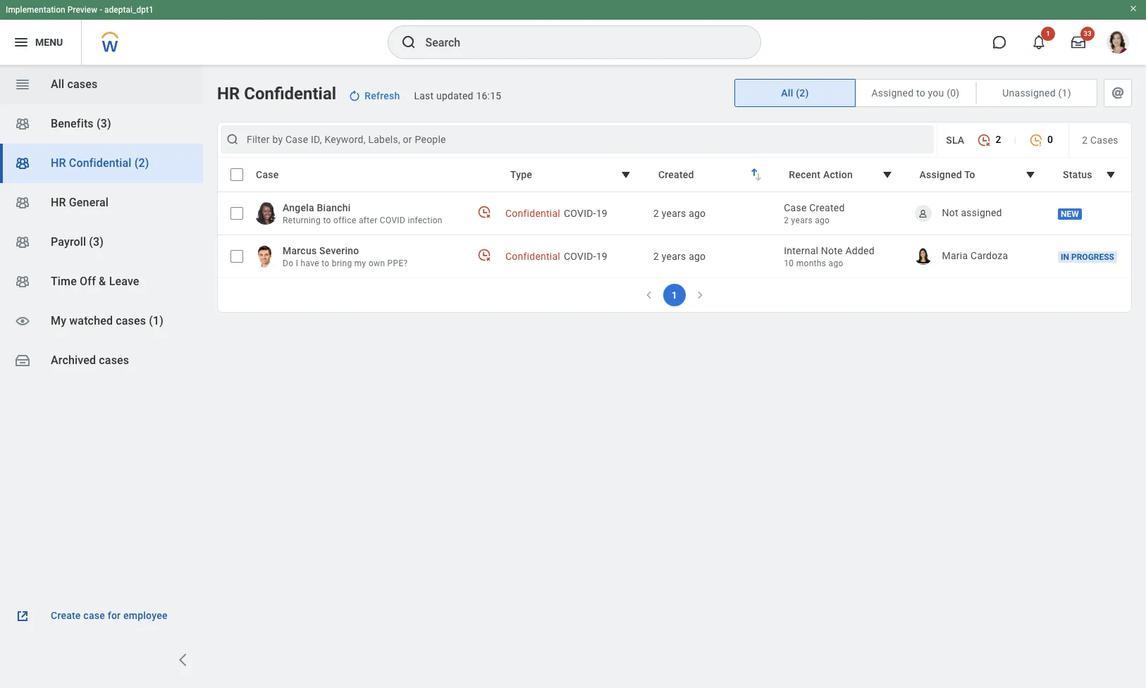 Task type: vqa. For each thing, say whether or not it's contained in the screenshot.
ext link icon
yes



Task type: describe. For each thing, give the bounding box(es) containing it.
office
[[333, 216, 356, 226]]

2 up chevron left small icon in the top of the page
[[653, 251, 659, 262]]

contact card matrix manager image for benefits (3)
[[14, 116, 31, 133]]

payroll (3)
[[51, 235, 104, 249]]

reset image
[[348, 89, 362, 103]]

new
[[1061, 210, 1079, 219]]

cardoza
[[971, 250, 1008, 261]]

unassigned (1)
[[1002, 87, 1071, 99]]

10
[[784, 259, 794, 269]]

implementation preview -   adeptai_dpt1
[[6, 5, 154, 15]]

profile logan mcneil image
[[1107, 31, 1129, 56]]

confidential covid-19 for severino
[[505, 251, 608, 262]]

all (2)
[[781, 87, 809, 99]]

hr for hr confidential (2)
[[51, 156, 66, 170]]

filter by case id, keyword, labels, or people. type label: to find cases with specific labels applied element
[[221, 125, 934, 154]]

case
[[83, 610, 105, 622]]

off
[[80, 275, 96, 288]]

assigned for assigned to
[[919, 169, 962, 180]]

adeptai_dpt1
[[104, 5, 154, 15]]

leave
[[109, 275, 139, 288]]

2 years ago for case
[[653, 208, 706, 219]]

create
[[51, 610, 81, 622]]

ago up chevron right small icon
[[689, 251, 706, 262]]

caret down image
[[1102, 166, 1119, 183]]

type
[[510, 169, 532, 180]]

inbox image
[[14, 352, 31, 369]]

last
[[414, 90, 434, 101]]

employee
[[123, 610, 168, 622]]

2 inside "button"
[[995, 134, 1001, 145]]

hr confidential (2)
[[51, 156, 149, 170]]

general
[[69, 196, 109, 209]]

assigned
[[961, 207, 1002, 218]]

angela
[[283, 202, 314, 214]]

bring
[[332, 259, 352, 269]]

you
[[928, 87, 944, 99]]

not
[[942, 207, 958, 218]]

confidential left reset icon at left
[[244, 84, 336, 104]]

(2) inside all (2) button
[[796, 87, 809, 99]]

unassigned (1) button
[[977, 80, 1097, 106]]

search image for filter by case id, keyword, labels, or people text box
[[226, 133, 240, 147]]

sort down image
[[750, 168, 767, 185]]

i
[[296, 259, 298, 269]]

|
[[1014, 134, 1016, 146]]

hr confidential (2) link
[[0, 144, 203, 183]]

marcus severino do i have to bring my own ppe?
[[283, 245, 408, 269]]

assigned for assigned to you (0)
[[871, 87, 914, 99]]

preview
[[67, 5, 97, 15]]

notifications large image
[[1032, 35, 1046, 49]]

2 cases
[[1082, 134, 1118, 146]]

grid view image
[[14, 76, 31, 93]]

menu
[[35, 36, 63, 48]]

benefits (3)
[[51, 117, 111, 130]]

(1) inside list
[[149, 314, 164, 328]]

all for all (2)
[[781, 87, 793, 99]]

2 left cases
[[1082, 134, 1088, 146]]

justify image
[[13, 34, 30, 51]]

months
[[796, 259, 826, 269]]

marcus
[[283, 245, 317, 257]]

close environment banner image
[[1129, 4, 1138, 13]]

caret down image for type
[[617, 166, 634, 183]]

time
[[51, 275, 77, 288]]

not assigned
[[942, 207, 1002, 218]]

created button
[[649, 161, 774, 188]]

recent action
[[789, 169, 853, 180]]

action
[[823, 169, 853, 180]]

Filter by Case ID, Keyword, Labels, or People text field
[[247, 133, 912, 147]]

to inside "button"
[[916, 87, 925, 99]]

all cases
[[51, 78, 98, 91]]

create case for employee
[[51, 610, 168, 622]]

to inside marcus severino do i have to bring my own ppe?
[[322, 259, 330, 269]]

hr general
[[51, 196, 109, 209]]

19 for internal
[[596, 251, 608, 262]]

cases for all cases
[[67, 78, 98, 91]]

created inside button
[[658, 169, 694, 180]]

time to resolve - overdue element for bianchi
[[477, 205, 491, 219]]

internal note added 10 months ago
[[784, 245, 875, 269]]

do
[[283, 259, 293, 269]]

my watched cases (1) link
[[0, 302, 203, 341]]

1 horizontal spatial 1 button
[[1023, 27, 1055, 58]]

chevron right image
[[175, 652, 192, 669]]

created inside case created 2 years ago
[[809, 202, 845, 214]]

in
[[1061, 253, 1069, 262]]

menu banner
[[0, 0, 1146, 65]]

confidential inside "hr confidential (2)" link
[[69, 156, 132, 170]]

clock x image
[[977, 133, 991, 147]]

2 years ago for internal
[[653, 251, 706, 262]]

confidential right time to resolve - overdue image
[[505, 251, 560, 262]]

time off & leave
[[51, 275, 139, 288]]

refresh button
[[342, 85, 408, 107]]

covid- for internal note added
[[564, 251, 596, 262]]

case for case created 2 years ago
[[784, 202, 807, 214]]

0
[[1047, 134, 1053, 145]]

assigned to you (0) button
[[856, 80, 975, 106]]

hr confidential
[[217, 84, 336, 104]]

ppe?
[[387, 259, 408, 269]]

confidential covid-19 for bianchi
[[505, 208, 608, 219]]

for
[[108, 610, 121, 622]]

case created 2 years ago
[[784, 202, 845, 226]]

visible image
[[14, 313, 31, 330]]

0 button
[[1022, 126, 1060, 154]]

contact card matrix manager image
[[14, 273, 31, 290]]

unassigned
[[1002, 87, 1056, 99]]

all for all cases
[[51, 78, 64, 91]]

create case for employee link
[[14, 608, 189, 625]]

years for case
[[662, 208, 686, 219]]

infection
[[408, 216, 442, 226]]

contact card matrix manager image for hr confidential (2)
[[14, 155, 31, 172]]

status button
[[1054, 161, 1128, 188]]



Task type: locate. For each thing, give the bounding box(es) containing it.
1 vertical spatial case
[[784, 202, 807, 214]]

archived
[[51, 354, 96, 367]]

0 vertical spatial confidential covid-19
[[505, 208, 608, 219]]

(1) right watched
[[149, 314, 164, 328]]

contact card matrix manager image inside benefits (3) link
[[14, 116, 31, 133]]

assigned left to
[[919, 169, 962, 180]]

search image
[[400, 34, 417, 51], [226, 133, 240, 147]]

1 vertical spatial 19
[[596, 251, 608, 262]]

0 vertical spatial covid-
[[564, 208, 596, 219]]

1 inside all (2) tab panel
[[672, 290, 677, 301]]

contact card matrix manager image inside hr general link
[[14, 195, 31, 211]]

(2) inside "hr confidential (2)" link
[[134, 156, 149, 170]]

2 years ago down created button
[[653, 208, 706, 219]]

years inside case created 2 years ago
[[791, 216, 813, 226]]

1 right notifications large image
[[1046, 30, 1050, 37]]

4 contact card matrix manager image from the top
[[14, 234, 31, 251]]

all cases link
[[0, 65, 203, 104]]

covid
[[380, 216, 405, 226]]

chevron right small image
[[693, 288, 707, 302]]

2 time to resolve - overdue element from the top
[[477, 248, 491, 262]]

0 vertical spatial 1
[[1046, 30, 1050, 37]]

2 2 years ago from the top
[[653, 251, 706, 262]]

search image down hr confidential
[[226, 133, 240, 147]]

caret down image for assigned to
[[1022, 166, 1039, 183]]

to
[[964, 169, 975, 180]]

returning
[[283, 216, 321, 226]]

time to resolve - overdue element up time to resolve - overdue image
[[477, 205, 491, 219]]

2 years ago up chevron right small icon
[[653, 251, 706, 262]]

1 horizontal spatial (1)
[[1058, 87, 1071, 99]]

0 vertical spatial time to resolve - overdue element
[[477, 205, 491, 219]]

bianchi
[[317, 202, 351, 214]]

19 for case
[[596, 208, 608, 219]]

(1)
[[1058, 87, 1071, 99], [149, 314, 164, 328]]

search image inside filter by case id, keyword, labels, or people. type label: to find cases with specific labels applied element
[[226, 133, 240, 147]]

list
[[0, 65, 203, 381]]

1 contact card matrix manager image from the top
[[14, 116, 31, 133]]

1 button left inbox large icon
[[1023, 27, 1055, 58]]

0 vertical spatial 2 years ago
[[653, 208, 706, 219]]

archived cases link
[[0, 341, 203, 381]]

inbox large image
[[1071, 35, 1085, 49]]

assigned inside button
[[919, 169, 962, 180]]

case inside case created 2 years ago
[[784, 202, 807, 214]]

(0)
[[947, 87, 960, 99]]

cases down my watched cases (1)
[[99, 354, 129, 367]]

cases for archived cases
[[99, 354, 129, 367]]

0 horizontal spatial assigned
[[871, 87, 914, 99]]

0 vertical spatial (3)
[[97, 117, 111, 130]]

1 vertical spatial to
[[323, 216, 331, 226]]

0 vertical spatial created
[[658, 169, 694, 180]]

cases
[[1090, 134, 1118, 146]]

covid-
[[564, 208, 596, 219], [564, 251, 596, 262]]

2 19 from the top
[[596, 251, 608, 262]]

user image
[[918, 208, 928, 219]]

caret down image right action
[[879, 166, 895, 183]]

3 caret down image from the left
[[1022, 166, 1039, 183]]

2 right clock x "image"
[[995, 134, 1001, 145]]

caret down image inside recent action button
[[879, 166, 895, 183]]

tab list
[[734, 79, 1132, 107]]

years
[[662, 208, 686, 219], [791, 216, 813, 226], [662, 251, 686, 262]]

&
[[99, 275, 106, 288]]

1 caret down image from the left
[[617, 166, 634, 183]]

maria
[[942, 250, 968, 261]]

assigned to button
[[910, 161, 1048, 188]]

contact card matrix manager image
[[14, 116, 31, 133], [14, 155, 31, 172], [14, 195, 31, 211], [14, 234, 31, 251]]

ago up note
[[815, 216, 830, 226]]

chevron left small image
[[642, 288, 656, 302]]

assigned inside "button"
[[871, 87, 914, 99]]

severino
[[319, 245, 359, 257]]

cases right watched
[[116, 314, 146, 328]]

to left "you"
[[916, 87, 925, 99]]

1 vertical spatial created
[[809, 202, 845, 214]]

1 button
[[1023, 27, 1055, 58], [663, 284, 686, 307]]

2 horizontal spatial caret down image
[[1022, 166, 1039, 183]]

(3) right benefits
[[97, 117, 111, 130]]

0 vertical spatial (2)
[[796, 87, 809, 99]]

time to resolve - overdue element for severino
[[477, 248, 491, 262]]

contact card matrix manager image for payroll (3)
[[14, 234, 31, 251]]

maria cardoza
[[942, 250, 1008, 261]]

type button
[[501, 161, 643, 188]]

to inside angela bianchi returning to office after covid infection
[[323, 216, 331, 226]]

(1) inside 'button'
[[1058, 87, 1071, 99]]

33 button
[[1063, 27, 1095, 58]]

2 caret down image from the left
[[879, 166, 895, 183]]

0 vertical spatial assigned
[[871, 87, 914, 99]]

have
[[301, 259, 319, 269]]

0 horizontal spatial 1 button
[[663, 284, 686, 307]]

1 horizontal spatial caret down image
[[879, 166, 895, 183]]

caret down image
[[617, 166, 634, 183], [879, 166, 895, 183], [1022, 166, 1039, 183]]

2 vertical spatial cases
[[99, 354, 129, 367]]

2 covid- from the top
[[564, 251, 596, 262]]

to right the have
[[322, 259, 330, 269]]

watched
[[69, 314, 113, 328]]

my watched cases (1)
[[51, 314, 164, 328]]

1 horizontal spatial (2)
[[796, 87, 809, 99]]

1 vertical spatial (1)
[[149, 314, 164, 328]]

confidential
[[244, 84, 336, 104], [69, 156, 132, 170], [505, 208, 560, 219], [505, 251, 560, 262]]

all inside all cases "link"
[[51, 78, 64, 91]]

0 horizontal spatial all
[[51, 78, 64, 91]]

to down bianchi
[[323, 216, 331, 226]]

angela bianchi returning to office after covid infection
[[283, 202, 442, 226]]

sla
[[946, 134, 964, 146]]

1
[[1046, 30, 1050, 37], [672, 290, 677, 301]]

my
[[51, 314, 66, 328]]

time to resolve - overdue element
[[477, 205, 491, 219], [477, 248, 491, 262]]

updated
[[436, 90, 473, 101]]

after
[[359, 216, 377, 226]]

1 vertical spatial 1 button
[[663, 284, 686, 307]]

progress
[[1071, 253, 1114, 262]]

confidential down benefits (3) link
[[69, 156, 132, 170]]

1 horizontal spatial search image
[[400, 34, 417, 51]]

0 vertical spatial hr
[[217, 84, 240, 104]]

note
[[821, 245, 843, 257]]

2 vertical spatial hr
[[51, 196, 66, 209]]

(3) right payroll
[[89, 235, 104, 249]]

33
[[1083, 30, 1092, 37]]

implementation
[[6, 5, 65, 15]]

(3)
[[97, 117, 111, 130], [89, 235, 104, 249]]

last updated 16:15
[[414, 90, 501, 101]]

0 vertical spatial cases
[[67, 78, 98, 91]]

19
[[596, 208, 608, 219], [596, 251, 608, 262]]

1 horizontal spatial assigned
[[919, 169, 962, 180]]

3 contact card matrix manager image from the top
[[14, 195, 31, 211]]

0 vertical spatial to
[[916, 87, 925, 99]]

1 vertical spatial (3)
[[89, 235, 104, 249]]

0 vertical spatial (1)
[[1058, 87, 1071, 99]]

0 vertical spatial 1 button
[[1023, 27, 1055, 58]]

1 horizontal spatial 1
[[1046, 30, 1050, 37]]

1 vertical spatial assigned
[[919, 169, 962, 180]]

caret down image down clock exclamation icon
[[1022, 166, 1039, 183]]

contact card matrix manager image for hr general
[[14, 195, 31, 211]]

assigned to you (0)
[[871, 87, 960, 99]]

payroll (3) link
[[0, 223, 203, 262]]

caret down image inside the assigned to button
[[1022, 166, 1039, 183]]

assigned to
[[919, 169, 975, 180]]

(3) for payroll (3)
[[89, 235, 104, 249]]

1 vertical spatial 1
[[672, 290, 677, 301]]

ago down note
[[829, 259, 843, 269]]

hr for hr general
[[51, 196, 66, 209]]

1 horizontal spatial created
[[809, 202, 845, 214]]

assigned
[[871, 87, 914, 99], [919, 169, 962, 180]]

1 2 years ago from the top
[[653, 208, 706, 219]]

confidential down type
[[505, 208, 560, 219]]

contact card matrix manager image inside "hr confidential (2)" link
[[14, 155, 31, 172]]

-
[[99, 5, 102, 15]]

recent action button
[[780, 161, 905, 188]]

0 horizontal spatial created
[[658, 169, 694, 180]]

do i have to bring my own ppe? button
[[283, 258, 408, 269]]

2 contact card matrix manager image from the top
[[14, 155, 31, 172]]

time to resolve - overdue element down time to resolve - overdue icon
[[477, 248, 491, 262]]

hr for hr confidential
[[217, 84, 240, 104]]

0 horizontal spatial (2)
[[134, 156, 149, 170]]

1 confidential covid-19 from the top
[[505, 208, 608, 219]]

1 vertical spatial 2 years ago
[[653, 251, 706, 262]]

caret down image inside type button
[[617, 166, 634, 183]]

(1) right the unassigned
[[1058, 87, 1071, 99]]

archived cases
[[51, 354, 129, 367]]

search image up last
[[400, 34, 417, 51]]

1 right chevron left small icon in the top of the page
[[672, 290, 677, 301]]

all (2) tab panel
[[217, 122, 1132, 313]]

2 vertical spatial to
[[322, 259, 330, 269]]

time to resolve - overdue image
[[477, 205, 491, 219]]

time to resolve - overdue image
[[477, 248, 491, 262]]

1 inside menu banner
[[1046, 30, 1050, 37]]

notifications element
[[1114, 28, 1125, 39]]

1 vertical spatial time to resolve - overdue element
[[477, 248, 491, 262]]

1 vertical spatial hr
[[51, 156, 66, 170]]

hr general link
[[0, 183, 203, 223]]

2 inside case created 2 years ago
[[784, 216, 789, 226]]

Search Workday  search field
[[425, 27, 731, 58]]

2 up internal
[[784, 216, 789, 226]]

search image for the search workday search field
[[400, 34, 417, 51]]

cases up benefits (3)
[[67, 78, 98, 91]]

ago inside internal note added 10 months ago
[[829, 259, 843, 269]]

own
[[369, 259, 385, 269]]

payroll
[[51, 235, 86, 249]]

(3) for benefits (3)
[[97, 117, 111, 130]]

internal
[[784, 245, 818, 257]]

1 vertical spatial search image
[[226, 133, 240, 147]]

1 vertical spatial confidential covid-19
[[505, 251, 608, 262]]

benefits (3) link
[[0, 104, 203, 144]]

contact card matrix manager image inside payroll (3) link
[[14, 234, 31, 251]]

tab list containing all (2)
[[734, 79, 1132, 107]]

cases inside all cases "link"
[[67, 78, 98, 91]]

assigned left "you"
[[871, 87, 914, 99]]

1 button right chevron left small icon in the top of the page
[[663, 284, 686, 307]]

1 time to resolve - overdue element from the top
[[477, 205, 491, 219]]

2 down created button
[[653, 208, 659, 219]]

0 horizontal spatial caret down image
[[617, 166, 634, 183]]

1 vertical spatial covid-
[[564, 251, 596, 262]]

added
[[845, 245, 875, 257]]

0 vertical spatial case
[[256, 169, 279, 180]]

2 confidential covid-19 from the top
[[505, 251, 608, 262]]

cases inside my watched cases (1) link
[[116, 314, 146, 328]]

caret down image down filter by case id, keyword, labels, or people text box
[[617, 166, 634, 183]]

clock exclamation image
[[1029, 133, 1043, 147]]

1 horizontal spatial all
[[781, 87, 793, 99]]

0 vertical spatial 19
[[596, 208, 608, 219]]

time off & leave link
[[0, 262, 203, 302]]

recent
[[789, 169, 821, 180]]

0 horizontal spatial (1)
[[149, 314, 164, 328]]

case for case
[[256, 169, 279, 180]]

0 horizontal spatial case
[[256, 169, 279, 180]]

0 horizontal spatial search image
[[226, 133, 240, 147]]

case
[[256, 169, 279, 180], [784, 202, 807, 214]]

years for internal
[[662, 251, 686, 262]]

2 years ago
[[653, 208, 706, 219], [653, 251, 706, 262]]

covid- for case created
[[564, 208, 596, 219]]

1 19 from the top
[[596, 208, 608, 219]]

in progress
[[1061, 253, 1114, 262]]

16:15
[[476, 90, 501, 101]]

all inside all (2) button
[[781, 87, 793, 99]]

list containing all cases
[[0, 65, 203, 381]]

sort up image
[[746, 164, 763, 181]]

1 vertical spatial cases
[[116, 314, 146, 328]]

1 vertical spatial (2)
[[134, 156, 149, 170]]

ext link image
[[14, 608, 31, 625]]

1 covid- from the top
[[564, 208, 596, 219]]

at tag mention image
[[1109, 85, 1126, 101]]

0 horizontal spatial 1
[[672, 290, 677, 301]]

cases inside archived cases link
[[99, 354, 129, 367]]

cases
[[67, 78, 98, 91], [116, 314, 146, 328], [99, 354, 129, 367]]

ago down created button
[[689, 208, 706, 219]]

1 horizontal spatial case
[[784, 202, 807, 214]]

all
[[51, 78, 64, 91], [781, 87, 793, 99]]

returning to office after covid infection button
[[283, 215, 442, 226]]

refresh
[[365, 90, 400, 101]]

ago inside case created 2 years ago
[[815, 216, 830, 226]]

0 vertical spatial search image
[[400, 34, 417, 51]]

caret down image for recent action
[[879, 166, 895, 183]]

my
[[354, 259, 366, 269]]

benefits
[[51, 117, 94, 130]]

hr
[[217, 84, 240, 104], [51, 156, 66, 170], [51, 196, 66, 209]]

menu button
[[0, 20, 81, 65]]



